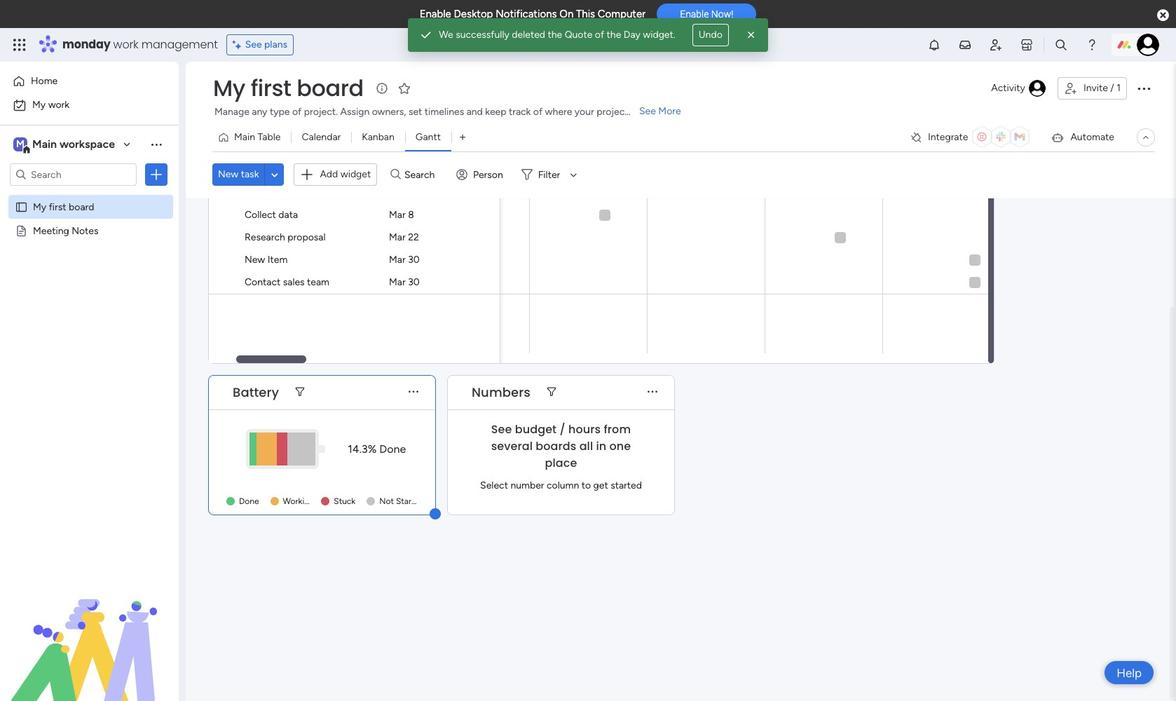 Task type: describe. For each thing, give the bounding box(es) containing it.
1 more dots image from the left
[[409, 387, 419, 398]]

my up meeting
[[33, 201, 46, 212]]

8
[[408, 209, 414, 221]]

help image
[[1086, 38, 1100, 52]]

mar 8
[[389, 209, 414, 221]]

work for monday
[[113, 36, 139, 53]]

add widget
[[320, 168, 371, 180]]

budget
[[515, 421, 557, 437]]

mar for contact sales team
[[389, 276, 406, 288]]

project
[[597, 106, 629, 118]]

any
[[252, 106, 268, 118]]

research
[[245, 231, 285, 243]]

Battery field
[[229, 383, 283, 401]]

My first board field
[[210, 72, 367, 104]]

undo button
[[693, 24, 729, 46]]

0 horizontal spatial first
[[49, 201, 66, 212]]

new for new task
[[218, 168, 239, 180]]

task
[[241, 168, 259, 180]]

new task
[[218, 168, 259, 180]]

my work link
[[8, 94, 170, 116]]

sales
[[283, 276, 305, 288]]

1 horizontal spatial of
[[534, 106, 543, 118]]

mar 30 for new item
[[389, 254, 420, 266]]

contact
[[245, 276, 281, 288]]

monday work management
[[62, 36, 218, 53]]

alert containing we successfully deleted the quote of the day widget.
[[408, 18, 768, 52]]

notifications image
[[928, 38, 942, 52]]

invite members image
[[990, 38, 1004, 52]]

my work option
[[8, 94, 170, 116]]

/ inside button
[[1111, 82, 1115, 94]]

undo
[[699, 29, 723, 41]]

widget.
[[643, 29, 676, 41]]

working on it
[[283, 496, 333, 506]]

add view image
[[460, 132, 466, 143]]

track
[[509, 106, 531, 118]]

Search field
[[401, 165, 443, 185]]

number
[[511, 479, 545, 491]]

Numbers field
[[468, 383, 534, 401]]

mar for new item
[[389, 254, 406, 266]]

one
[[610, 438, 631, 454]]

assign inside main content
[[245, 187, 274, 198]]

angle down image
[[271, 170, 278, 180]]

column
[[547, 479, 579, 491]]

notes
[[72, 224, 99, 236]]

1 horizontal spatial done
[[380, 442, 406, 455]]

collapse board header image
[[1141, 132, 1152, 143]]

manage any type of project. assign owners, set timelines and keep track of where your project stands.
[[215, 106, 662, 118]]

on
[[316, 496, 326, 506]]

list box containing my first board
[[0, 192, 179, 432]]

close image
[[745, 28, 759, 42]]

mar 22
[[389, 231, 419, 243]]

update feed image
[[959, 38, 973, 52]]

activity button
[[986, 77, 1053, 100]]

person
[[473, 169, 503, 181]]

0 horizontal spatial my first board
[[33, 201, 94, 212]]

filter button
[[516, 164, 582, 186]]

select
[[480, 479, 508, 491]]

data
[[279, 209, 298, 221]]

options image
[[149, 168, 163, 182]]

in
[[596, 438, 607, 454]]

invite / 1 button
[[1058, 77, 1128, 100]]

1 horizontal spatial my first board
[[213, 72, 364, 104]]

dapulse close image
[[1158, 8, 1170, 22]]

14.3% done
[[348, 442, 406, 455]]

0 horizontal spatial of
[[292, 106, 302, 118]]

work for my
[[48, 99, 70, 111]]

kanban button
[[352, 126, 405, 149]]

computer
[[598, 8, 646, 20]]

started
[[611, 479, 642, 491]]

management
[[141, 36, 218, 53]]

public board image for my first board
[[15, 200, 28, 213]]

see more
[[640, 105, 681, 117]]

m
[[16, 138, 25, 150]]

it
[[328, 496, 333, 506]]

to
[[582, 479, 591, 491]]

enable now! button
[[657, 4, 757, 25]]

keep
[[485, 106, 507, 118]]

invite / 1
[[1084, 82, 1121, 94]]

1 horizontal spatial board
[[297, 72, 364, 104]]

kendall parks image
[[1137, 34, 1160, 56]]

workspace
[[60, 137, 115, 151]]

activity
[[992, 82, 1026, 94]]

enable for enable now!
[[680, 9, 709, 20]]

mar for assign tasks
[[389, 187, 406, 198]]

research proposal
[[245, 231, 326, 243]]

my up the manage
[[213, 72, 245, 104]]

see for see plans
[[245, 39, 262, 50]]

30 for contact sales team
[[408, 276, 420, 288]]

kanban
[[362, 131, 395, 143]]

Search in workspace field
[[29, 167, 117, 183]]

main workspace
[[32, 137, 115, 151]]

invite
[[1084, 82, 1109, 94]]

gantt
[[416, 131, 441, 143]]

new for new item
[[245, 254, 265, 266]]

public board image for meeting notes
[[15, 224, 28, 237]]

all
[[580, 438, 593, 454]]

widget
[[341, 168, 371, 180]]

see more link
[[638, 104, 683, 119]]

14.3%
[[348, 442, 377, 455]]

30 for new item
[[408, 254, 420, 266]]

search everything image
[[1055, 38, 1069, 52]]

0 vertical spatial assign
[[340, 106, 370, 118]]

team
[[307, 276, 330, 288]]

numbers
[[472, 383, 531, 401]]

show board description image
[[374, 81, 390, 95]]

integrate
[[928, 131, 969, 143]]

meeting
[[33, 224, 69, 236]]

stands.
[[631, 106, 662, 118]]

table
[[258, 131, 281, 143]]

mar for collect data
[[389, 209, 406, 221]]

of inside alert
[[595, 29, 605, 41]]

proposal
[[288, 231, 326, 243]]

see for see budget / hours from several boards all in one place
[[491, 421, 512, 437]]

see for see more
[[640, 105, 656, 117]]

several
[[491, 438, 533, 454]]

2 more dots image from the left
[[648, 387, 658, 398]]

collect
[[245, 209, 276, 221]]

main for main table
[[234, 131, 255, 143]]

see plans button
[[226, 34, 294, 55]]

collect data
[[245, 209, 298, 221]]



Task type: vqa. For each thing, say whether or not it's contained in the screenshot.
Discussed the strengths and weaknesses of the current website design.
no



Task type: locate. For each thing, give the bounding box(es) containing it.
1 horizontal spatial work
[[113, 36, 139, 53]]

1 horizontal spatial first
[[251, 72, 291, 104]]

help button
[[1105, 661, 1154, 684]]

see left plans on the left of page
[[245, 39, 262, 50]]

1 vertical spatial new
[[245, 254, 265, 266]]

2 mar 30 from the top
[[389, 276, 420, 288]]

workspace options image
[[149, 137, 163, 151]]

0 horizontal spatial main
[[32, 137, 57, 151]]

1 horizontal spatial /
[[1111, 82, 1115, 94]]

0 vertical spatial 30
[[408, 254, 420, 266]]

we successfully deleted the quote of the day widget.
[[439, 29, 676, 41]]

my work
[[32, 99, 70, 111]]

2 30 from the top
[[408, 276, 420, 288]]

0 horizontal spatial work
[[48, 99, 70, 111]]

1 vertical spatial mar 30
[[389, 276, 420, 288]]

integrate button
[[905, 123, 1040, 152]]

mar 7
[[389, 187, 414, 198]]

not started
[[380, 496, 424, 506]]

main inside button
[[234, 131, 255, 143]]

set
[[409, 106, 422, 118]]

add
[[320, 168, 338, 180]]

done left working
[[239, 496, 259, 506]]

/ left 1
[[1111, 82, 1115, 94]]

person button
[[451, 164, 512, 186]]

2 public board image from the top
[[15, 224, 28, 237]]

my down home
[[32, 99, 46, 111]]

22
[[408, 231, 419, 243]]

meeting notes
[[33, 224, 99, 236]]

1 mar from the top
[[389, 187, 406, 198]]

the left quote
[[548, 29, 563, 41]]

stuck
[[334, 496, 356, 506]]

0 vertical spatial work
[[113, 36, 139, 53]]

1 horizontal spatial enable
[[680, 9, 709, 20]]

main table
[[234, 131, 281, 143]]

add to favorites image
[[397, 81, 411, 95]]

enable for enable desktop notifications on this computer
[[420, 8, 452, 20]]

my
[[213, 72, 245, 104], [32, 99, 46, 111], [33, 201, 46, 212]]

main inside workspace selection element
[[32, 137, 57, 151]]

enable up undo in the top right of the page
[[680, 9, 709, 20]]

0 vertical spatial my first board
[[213, 72, 364, 104]]

not
[[380, 496, 394, 506]]

main left table at top left
[[234, 131, 255, 143]]

owners,
[[372, 106, 406, 118]]

my first board up type
[[213, 72, 364, 104]]

lottie animation image
[[0, 560, 179, 701]]

1 horizontal spatial more dots image
[[648, 387, 658, 398]]

my inside option
[[32, 99, 46, 111]]

0 horizontal spatial enable
[[420, 8, 452, 20]]

plans
[[264, 39, 288, 50]]

assign tasks
[[245, 187, 299, 198]]

work right the monday
[[113, 36, 139, 53]]

main content containing battery
[[186, 61, 1177, 701]]

hours
[[569, 421, 601, 437]]

0 vertical spatial first
[[251, 72, 291, 104]]

0 horizontal spatial the
[[548, 29, 563, 41]]

0 horizontal spatial see
[[245, 39, 262, 50]]

0 vertical spatial see
[[245, 39, 262, 50]]

your
[[575, 106, 595, 118]]

/ inside see budget / hours from several boards all in one place
[[560, 421, 566, 437]]

1 horizontal spatial see
[[491, 421, 512, 437]]

on
[[560, 8, 574, 20]]

see up several
[[491, 421, 512, 437]]

first
[[251, 72, 291, 104], [49, 201, 66, 212]]

this
[[576, 8, 595, 20]]

option
[[0, 194, 179, 197]]

where
[[545, 106, 573, 118]]

/ up boards
[[560, 421, 566, 437]]

battery
[[233, 383, 279, 401]]

we
[[439, 29, 454, 41]]

see plans
[[245, 39, 288, 50]]

place
[[545, 455, 577, 471]]

1 horizontal spatial main
[[234, 131, 255, 143]]

from
[[604, 421, 631, 437]]

board
[[297, 72, 364, 104], [69, 201, 94, 212]]

deleted
[[512, 29, 546, 41]]

1
[[1117, 82, 1121, 94]]

home link
[[8, 70, 170, 93]]

see left more at the right
[[640, 105, 656, 117]]

new left task
[[218, 168, 239, 180]]

new left item
[[245, 254, 265, 266]]

1 vertical spatial 30
[[408, 276, 420, 288]]

main for main workspace
[[32, 137, 57, 151]]

new item
[[245, 254, 288, 266]]

0 horizontal spatial /
[[560, 421, 566, 437]]

2 the from the left
[[607, 29, 622, 41]]

workspace image
[[13, 137, 27, 152]]

done right 14.3%
[[380, 442, 406, 455]]

3 mar from the top
[[389, 231, 406, 243]]

mar 30 for contact sales team
[[389, 276, 420, 288]]

1 vertical spatial /
[[560, 421, 566, 437]]

first up type
[[251, 72, 291, 104]]

0 horizontal spatial board
[[69, 201, 94, 212]]

1 vertical spatial work
[[48, 99, 70, 111]]

assign down task
[[245, 187, 274, 198]]

calendar
[[302, 131, 341, 143]]

work down home
[[48, 99, 70, 111]]

tasks
[[276, 187, 299, 198]]

2 horizontal spatial see
[[640, 105, 656, 117]]

main table button
[[212, 126, 291, 149]]

main right workspace icon
[[32, 137, 57, 151]]

see inside see budget / hours from several boards all in one place
[[491, 421, 512, 437]]

and
[[467, 106, 483, 118]]

public board image left meeting
[[15, 224, 28, 237]]

0 horizontal spatial more dots image
[[409, 387, 419, 398]]

0 horizontal spatial done
[[239, 496, 259, 506]]

1 vertical spatial my first board
[[33, 201, 94, 212]]

notifications
[[496, 8, 557, 20]]

1 vertical spatial board
[[69, 201, 94, 212]]

arrow down image
[[565, 166, 582, 183]]

1 horizontal spatial new
[[245, 254, 265, 266]]

select number column to get started
[[480, 479, 642, 491]]

select product image
[[13, 38, 27, 52]]

1 public board image from the top
[[15, 200, 28, 213]]

mar 30
[[389, 254, 420, 266], [389, 276, 420, 288]]

2 mar from the top
[[389, 209, 406, 221]]

of right quote
[[595, 29, 605, 41]]

calendar button
[[291, 126, 352, 149]]

quote
[[565, 29, 593, 41]]

started
[[396, 496, 424, 506]]

new
[[218, 168, 239, 180], [245, 254, 265, 266]]

public board image down workspace icon
[[15, 200, 28, 213]]

0 vertical spatial new
[[218, 168, 239, 180]]

1 mar 30 from the top
[[389, 254, 420, 266]]

assign right project.
[[340, 106, 370, 118]]

1 30 from the top
[[408, 254, 420, 266]]

enable up "we"
[[420, 8, 452, 20]]

type
[[270, 106, 290, 118]]

2 horizontal spatial of
[[595, 29, 605, 41]]

desktop
[[454, 8, 493, 20]]

0 vertical spatial public board image
[[15, 200, 28, 213]]

more
[[659, 105, 681, 117]]

1 vertical spatial assign
[[245, 187, 274, 198]]

the
[[548, 29, 563, 41], [607, 29, 622, 41]]

day
[[624, 29, 641, 41]]

of
[[595, 29, 605, 41], [292, 106, 302, 118], [534, 106, 543, 118]]

0 vertical spatial /
[[1111, 82, 1115, 94]]

the left day
[[607, 29, 622, 41]]

1 horizontal spatial assign
[[340, 106, 370, 118]]

board up notes
[[69, 201, 94, 212]]

new task button
[[212, 164, 265, 186]]

monday marketplace image
[[1020, 38, 1034, 52]]

1 vertical spatial see
[[640, 105, 656, 117]]

gantt button
[[405, 126, 452, 149]]

1 horizontal spatial the
[[607, 29, 622, 41]]

more dots image
[[409, 387, 419, 398], [648, 387, 658, 398]]

new inside new task button
[[218, 168, 239, 180]]

home option
[[8, 70, 170, 93]]

2 vertical spatial see
[[491, 421, 512, 437]]

1 the from the left
[[548, 29, 563, 41]]

my first board
[[213, 72, 364, 104], [33, 201, 94, 212]]

lottie animation element
[[0, 560, 179, 701]]

see inside "see more" link
[[640, 105, 656, 117]]

0 horizontal spatial assign
[[245, 187, 274, 198]]

0 vertical spatial mar 30
[[389, 254, 420, 266]]

main content
[[186, 61, 1177, 701]]

alert
[[408, 18, 768, 52]]

board up project.
[[297, 72, 364, 104]]

done
[[380, 442, 406, 455], [239, 496, 259, 506]]

work inside option
[[48, 99, 70, 111]]

contact sales team
[[245, 276, 330, 288]]

workspace selection element
[[13, 136, 117, 154]]

list box
[[0, 192, 179, 432]]

automate button
[[1046, 126, 1121, 149]]

first up meeting
[[49, 201, 66, 212]]

v2 search image
[[391, 167, 401, 183]]

4 mar from the top
[[389, 254, 406, 266]]

manage
[[215, 106, 250, 118]]

public board image
[[15, 200, 28, 213], [15, 224, 28, 237]]

enable now!
[[680, 9, 734, 20]]

enable inside button
[[680, 9, 709, 20]]

of right the track
[[534, 106, 543, 118]]

1 vertical spatial first
[[49, 201, 66, 212]]

0 vertical spatial done
[[380, 442, 406, 455]]

working
[[283, 496, 314, 506]]

successfully
[[456, 29, 510, 41]]

options image
[[1136, 80, 1153, 97]]

1 vertical spatial public board image
[[15, 224, 28, 237]]

see inside see plans button
[[245, 39, 262, 50]]

project.
[[304, 106, 338, 118]]

5 mar from the top
[[389, 276, 406, 288]]

0 vertical spatial board
[[297, 72, 364, 104]]

0 horizontal spatial new
[[218, 168, 239, 180]]

home
[[31, 75, 58, 87]]

monday
[[62, 36, 110, 53]]

of right type
[[292, 106, 302, 118]]

my first board up meeting notes
[[33, 201, 94, 212]]

1 vertical spatial done
[[239, 496, 259, 506]]

mar for research proposal
[[389, 231, 406, 243]]



